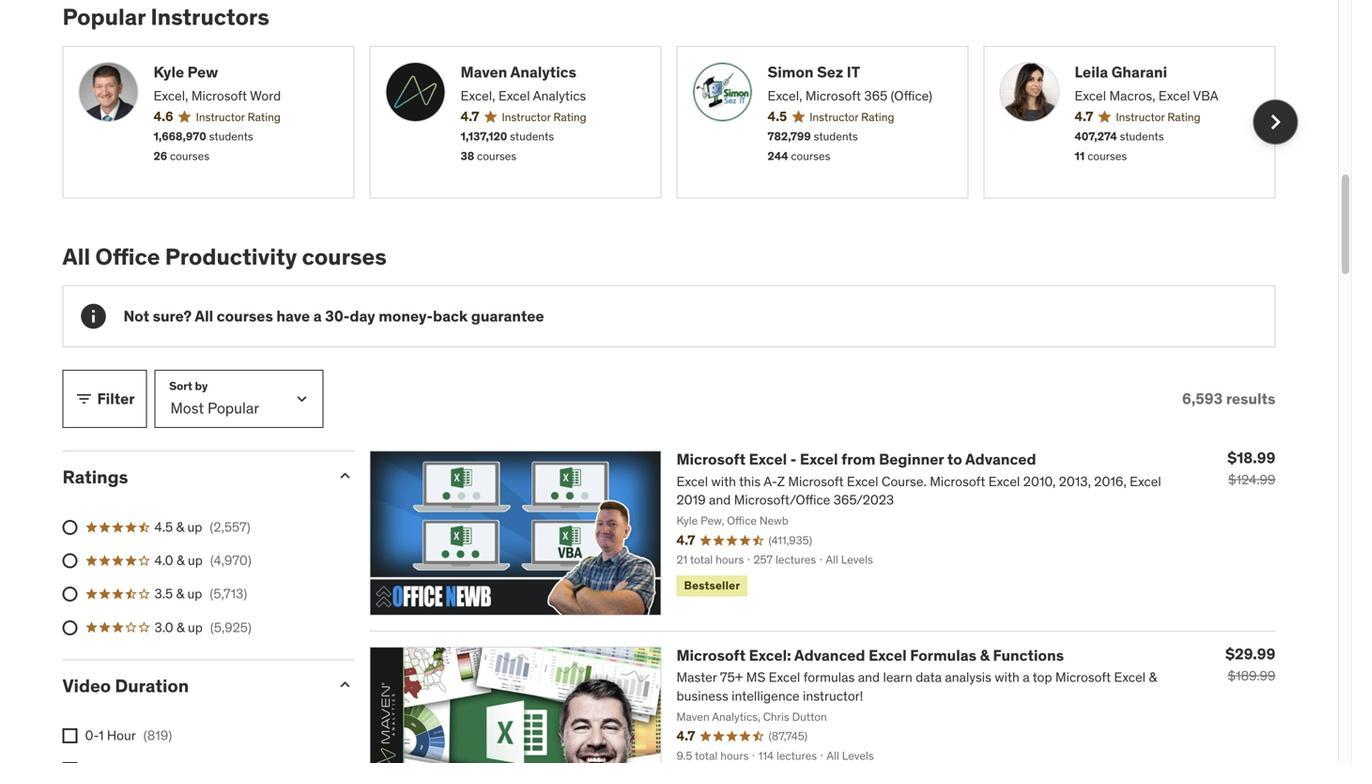 Task type: describe. For each thing, give the bounding box(es) containing it.
1 horizontal spatial all
[[195, 307, 213, 326]]

782,799 students 244 courses
[[768, 129, 858, 163]]

day
[[350, 307, 375, 326]]

leila gharani link
[[1075, 62, 1260, 83]]

365
[[865, 87, 888, 104]]

30-
[[325, 307, 350, 326]]

4.5 & up (2,557)
[[155, 519, 251, 536]]

office
[[95, 243, 160, 271]]

& for 3.5
[[176, 586, 184, 603]]

$18.99 $124.99
[[1228, 449, 1276, 489]]

macros,
[[1110, 87, 1156, 104]]

beginner
[[879, 450, 944, 469]]

3.5 & up (5,713)
[[155, 586, 247, 603]]

simon
[[768, 62, 814, 82]]

excel down the leila
[[1075, 87, 1107, 104]]

simon sez it excel, microsoft 365 (office)
[[768, 62, 933, 104]]

instructors
[[151, 3, 269, 31]]

sez
[[817, 62, 844, 82]]

filter button
[[62, 370, 147, 429]]

students for analytics
[[510, 129, 554, 144]]

kyle
[[154, 62, 184, 82]]

244
[[768, 149, 789, 163]]

popular instructors
[[62, 3, 269, 31]]

pew
[[188, 62, 218, 82]]

maven analytics link
[[461, 62, 646, 83]]

hour
[[107, 728, 136, 745]]

students for sez
[[814, 129, 858, 144]]

back
[[433, 307, 468, 326]]

(819)
[[143, 728, 172, 745]]

it
[[847, 62, 861, 82]]

next image
[[1261, 107, 1291, 137]]

microsoft inside kyle pew excel, microsoft word
[[192, 87, 247, 104]]

instructor rating for maven analytics
[[502, 110, 587, 124]]

up for 4.0 & up
[[188, 553, 203, 569]]

4.7 for leila gharani
[[1075, 108, 1094, 125]]

1 xsmall image from the top
[[62, 729, 78, 744]]

excel inside maven analytics excel, excel analytics
[[499, 87, 530, 104]]

results
[[1227, 390, 1276, 409]]

-
[[791, 450, 797, 469]]

$189.99
[[1228, 668, 1276, 685]]

students for gharani
[[1120, 129, 1165, 144]]

video duration button
[[62, 675, 321, 697]]

excel down "leila gharani" link
[[1159, 87, 1191, 104]]

excel right -
[[800, 450, 839, 469]]

courses for 11
[[1088, 149, 1128, 163]]

instructor rating for leila gharani
[[1117, 110, 1201, 124]]

ratings button
[[62, 466, 321, 489]]

rating for leila gharani
[[1168, 110, 1201, 124]]

functions
[[993, 646, 1065, 666]]

small image inside filter button
[[75, 390, 93, 409]]

0-1 hour (819)
[[85, 728, 172, 745]]

1 vertical spatial analytics
[[533, 87, 586, 104]]

6,593 results status
[[1183, 390, 1276, 409]]

a
[[314, 307, 322, 326]]

microsoft excel: advanced excel formulas & functions link
[[677, 646, 1065, 666]]

word
[[250, 87, 281, 104]]

courses for 26
[[170, 149, 210, 163]]

$29.99
[[1226, 645, 1276, 664]]

excel left 'formulas'
[[869, 646, 907, 666]]

(4,970)
[[210, 553, 252, 569]]

microsoft inside "simon sez it excel, microsoft 365 (office)"
[[806, 87, 862, 104]]

1,137,120
[[461, 129, 507, 144]]

4.6
[[154, 108, 173, 125]]

kyle pew excel, microsoft word
[[154, 62, 281, 104]]

excel, for kyle
[[154, 87, 188, 104]]

$18.99
[[1228, 449, 1276, 468]]

microsoft left -
[[677, 450, 746, 469]]

3.5
[[155, 586, 173, 603]]

rating for kyle pew
[[248, 110, 281, 124]]

instructor for analytics
[[502, 110, 551, 124]]

filter
[[97, 390, 135, 409]]

0 vertical spatial analytics
[[511, 62, 577, 82]]

microsoft excel: advanced excel formulas & functions
[[677, 646, 1065, 666]]

excel, inside "simon sez it excel, microsoft 365 (office)"
[[768, 87, 803, 104]]

782,799
[[768, 129, 811, 144]]

38
[[461, 149, 475, 163]]

26
[[154, 149, 167, 163]]

instructor for gharani
[[1117, 110, 1165, 124]]



Task type: locate. For each thing, give the bounding box(es) containing it.
students right 1,668,970
[[209, 129, 253, 144]]

sure?
[[153, 307, 192, 326]]

xsmall image down video
[[62, 763, 78, 764]]

1 vertical spatial all
[[195, 307, 213, 326]]

instructor up 1,668,970 students 26 courses
[[196, 110, 245, 124]]

1 horizontal spatial excel,
[[461, 87, 496, 104]]

407,274
[[1075, 129, 1118, 144]]

$124.99
[[1229, 472, 1276, 489]]

up for 4.5 & up
[[187, 519, 202, 536]]

4.5 for 4.5 & up (2,557)
[[155, 519, 173, 536]]

$29.99 $189.99
[[1226, 645, 1276, 685]]

small image for video duration
[[336, 676, 355, 695]]

microsoft
[[192, 87, 247, 104], [806, 87, 862, 104], [677, 450, 746, 469], [677, 646, 746, 666]]

instructor rating for simon sez it
[[810, 110, 895, 124]]

leila
[[1075, 62, 1109, 82]]

advanced
[[966, 450, 1037, 469], [795, 646, 866, 666]]

4.0 & up (4,970)
[[155, 553, 252, 569]]

0 vertical spatial advanced
[[966, 450, 1037, 469]]

4 students from the left
[[1120, 129, 1165, 144]]

rating
[[248, 110, 281, 124], [554, 110, 587, 124], [862, 110, 895, 124], [1168, 110, 1201, 124]]

excel, inside maven analytics excel, excel analytics
[[461, 87, 496, 104]]

students inside '782,799 students 244 courses'
[[814, 129, 858, 144]]

courses inside 407,274 students 11 courses
[[1088, 149, 1128, 163]]

students right 782,799
[[814, 129, 858, 144]]

4.7 for maven analytics
[[461, 108, 480, 125]]

video duration
[[62, 675, 189, 697]]

2 rating from the left
[[554, 110, 587, 124]]

1,137,120 students 38 courses
[[461, 129, 554, 163]]

up right 3.0
[[188, 619, 203, 636]]

(2,557)
[[210, 519, 251, 536]]

4.5 inside carousel element
[[768, 108, 788, 125]]

1 excel, from the left
[[154, 87, 188, 104]]

1 vertical spatial xsmall image
[[62, 763, 78, 764]]

have
[[277, 307, 310, 326]]

1 4.7 from the left
[[461, 108, 480, 125]]

rating down "word"
[[248, 110, 281, 124]]

1 horizontal spatial 4.7
[[1075, 108, 1094, 125]]

4 instructor rating from the left
[[1117, 110, 1201, 124]]

excel left -
[[749, 450, 787, 469]]

rating for simon sez it
[[862, 110, 895, 124]]

simon sez it link
[[768, 62, 953, 83]]

up for 3.0 & up
[[188, 619, 203, 636]]

& right 'formulas'
[[980, 646, 990, 666]]

money-
[[379, 307, 433, 326]]

popular
[[62, 3, 146, 31]]

instructor down maven analytics excel, excel analytics
[[502, 110, 551, 124]]

4.7
[[461, 108, 480, 125], [1075, 108, 1094, 125]]

microsoft down sez
[[806, 87, 862, 104]]

up
[[187, 519, 202, 536], [188, 553, 203, 569], [187, 586, 202, 603], [188, 619, 203, 636]]

small image
[[75, 390, 93, 409], [336, 467, 355, 486], [336, 676, 355, 695]]

courses
[[170, 149, 210, 163], [477, 149, 517, 163], [791, 149, 831, 163], [1088, 149, 1128, 163], [302, 243, 387, 271], [217, 307, 273, 326]]

& for 3.0
[[177, 619, 185, 636]]

instructor rating
[[196, 110, 281, 124], [502, 110, 587, 124], [810, 110, 895, 124], [1117, 110, 1201, 124]]

maven
[[461, 62, 508, 82]]

courses for 244
[[791, 149, 831, 163]]

3 rating from the left
[[862, 110, 895, 124]]

instructor for sez
[[810, 110, 859, 124]]

3.0 & up (5,925)
[[155, 619, 252, 636]]

courses inside 1,668,970 students 26 courses
[[170, 149, 210, 163]]

& right 3.0
[[177, 619, 185, 636]]

4.5
[[768, 108, 788, 125], [155, 519, 173, 536]]

2 excel, from the left
[[461, 87, 496, 104]]

excel
[[499, 87, 530, 104], [1075, 87, 1107, 104], [1159, 87, 1191, 104], [749, 450, 787, 469], [800, 450, 839, 469], [869, 646, 907, 666]]

instructor rating for kyle pew
[[196, 110, 281, 124]]

1 rating from the left
[[248, 110, 281, 124]]

& for 4.0
[[177, 553, 185, 569]]

1 vertical spatial small image
[[336, 467, 355, 486]]

formulas
[[911, 646, 977, 666]]

407,274 students 11 courses
[[1075, 129, 1165, 163]]

to
[[948, 450, 963, 469]]

excel, up 4.6
[[154, 87, 188, 104]]

small image for ratings
[[336, 467, 355, 486]]

excel, for maven
[[461, 87, 496, 104]]

rating down 'maven analytics' link
[[554, 110, 587, 124]]

courses left the have
[[217, 307, 273, 326]]

students inside 1,668,970 students 26 courses
[[209, 129, 253, 144]]

from
[[842, 450, 876, 469]]

1,668,970
[[154, 129, 206, 144]]

xsmall image
[[62, 729, 78, 744], [62, 763, 78, 764]]

&
[[176, 519, 184, 536], [177, 553, 185, 569], [176, 586, 184, 603], [177, 619, 185, 636], [980, 646, 990, 666]]

students inside 1,137,120 students 38 courses
[[510, 129, 554, 144]]

students for pew
[[209, 129, 253, 144]]

excel down maven
[[499, 87, 530, 104]]

all right sure?
[[195, 307, 213, 326]]

vba
[[1194, 87, 1219, 104]]

4 rating from the left
[[1168, 110, 1201, 124]]

xsmall image left 0-
[[62, 729, 78, 744]]

excel:
[[749, 646, 792, 666]]

3 instructor from the left
[[810, 110, 859, 124]]

0 horizontal spatial 4.7
[[461, 108, 480, 125]]

duration
[[115, 675, 189, 697]]

microsoft excel - excel from beginner to advanced
[[677, 450, 1037, 469]]

excel, inside kyle pew excel, microsoft word
[[154, 87, 188, 104]]

& right 3.5
[[176, 586, 184, 603]]

instructor for pew
[[196, 110, 245, 124]]

1 horizontal spatial 4.5
[[768, 108, 788, 125]]

analytics down 'maven analytics' link
[[533, 87, 586, 104]]

students inside 407,274 students 11 courses
[[1120, 129, 1165, 144]]

rating down vba in the right top of the page
[[1168, 110, 1201, 124]]

rating for maven analytics
[[554, 110, 587, 124]]

0 horizontal spatial excel,
[[154, 87, 188, 104]]

2 4.7 from the left
[[1075, 108, 1094, 125]]

excel, down maven
[[461, 87, 496, 104]]

courses for productivity
[[302, 243, 387, 271]]

3 students from the left
[[814, 129, 858, 144]]

2 instructor from the left
[[502, 110, 551, 124]]

2 xsmall image from the top
[[62, 763, 78, 764]]

not
[[124, 307, 149, 326]]

1 instructor rating from the left
[[196, 110, 281, 124]]

courses inside 1,137,120 students 38 courses
[[477, 149, 517, 163]]

instructor rating down "word"
[[196, 110, 281, 124]]

courses for all
[[217, 307, 273, 326]]

instructor rating down "365"
[[810, 110, 895, 124]]

4.0
[[155, 553, 173, 569]]

carousel element
[[62, 46, 1299, 199]]

up up 4.0 & up (4,970)
[[187, 519, 202, 536]]

1,668,970 students 26 courses
[[154, 129, 253, 163]]

up for 3.5 & up
[[187, 586, 202, 603]]

courses down 1,137,120
[[477, 149, 517, 163]]

(5,713)
[[210, 586, 247, 603]]

2 vertical spatial small image
[[336, 676, 355, 695]]

guarantee
[[471, 307, 544, 326]]

instructor down macros,
[[1117, 110, 1165, 124]]

analytics
[[511, 62, 577, 82], [533, 87, 586, 104]]

ratings
[[62, 466, 128, 489]]

courses for 38
[[477, 149, 517, 163]]

courses inside '782,799 students 244 courses'
[[791, 149, 831, 163]]

0 vertical spatial small image
[[75, 390, 93, 409]]

6,593
[[1183, 390, 1224, 409]]

not sure? all courses have a 30-day money-back guarantee
[[124, 307, 544, 326]]

rating down "365"
[[862, 110, 895, 124]]

3 excel, from the left
[[768, 87, 803, 104]]

0 horizontal spatial all
[[62, 243, 90, 271]]

11
[[1075, 149, 1085, 163]]

0-
[[85, 728, 99, 745]]

& right 4.0
[[177, 553, 185, 569]]

1 vertical spatial 4.5
[[155, 519, 173, 536]]

0 vertical spatial all
[[62, 243, 90, 271]]

(office)
[[891, 87, 933, 104]]

video
[[62, 675, 111, 697]]

up right 4.0
[[188, 553, 203, 569]]

microsoft down pew
[[192, 87, 247, 104]]

productivity
[[165, 243, 297, 271]]

2 students from the left
[[510, 129, 554, 144]]

(5,925)
[[210, 619, 252, 636]]

1 students from the left
[[209, 129, 253, 144]]

up right 3.5
[[187, 586, 202, 603]]

microsoft excel - excel from beginner to advanced link
[[677, 450, 1037, 469]]

gharani
[[1112, 62, 1168, 82]]

0 horizontal spatial 4.5
[[155, 519, 173, 536]]

3.0
[[155, 619, 173, 636]]

instructor rating down maven analytics excel, excel analytics
[[502, 110, 587, 124]]

1 horizontal spatial advanced
[[966, 450, 1037, 469]]

all office productivity courses
[[62, 243, 387, 271]]

4.5 up 782,799
[[768, 108, 788, 125]]

courses down 407,274
[[1088, 149, 1128, 163]]

all left office
[[62, 243, 90, 271]]

2 horizontal spatial excel,
[[768, 87, 803, 104]]

0 horizontal spatial advanced
[[795, 646, 866, 666]]

& up 4.0 & up (4,970)
[[176, 519, 184, 536]]

leila gharani excel macros, excel vba
[[1075, 62, 1219, 104]]

excel, down simon
[[768, 87, 803, 104]]

advanced right the excel:
[[795, 646, 866, 666]]

advanced right 'to'
[[966, 450, 1037, 469]]

4.7 up 1,137,120
[[461, 108, 480, 125]]

microsoft left the excel:
[[677, 646, 746, 666]]

1
[[99, 728, 104, 745]]

& for 4.5
[[176, 519, 184, 536]]

4.5 up 4.0
[[155, 519, 173, 536]]

maven analytics excel, excel analytics
[[461, 62, 586, 104]]

4.5 for 4.5
[[768, 108, 788, 125]]

students right 1,137,120
[[510, 129, 554, 144]]

0 vertical spatial xsmall image
[[62, 729, 78, 744]]

courses down 782,799
[[791, 149, 831, 163]]

1 vertical spatial advanced
[[795, 646, 866, 666]]

popular instructors element
[[62, 3, 1299, 199]]

students down macros,
[[1120, 129, 1165, 144]]

1 instructor from the left
[[196, 110, 245, 124]]

courses up 30-
[[302, 243, 387, 271]]

analytics right maven
[[511, 62, 577, 82]]

3 instructor rating from the left
[[810, 110, 895, 124]]

2 instructor rating from the left
[[502, 110, 587, 124]]

0 vertical spatial 4.5
[[768, 108, 788, 125]]

students
[[209, 129, 253, 144], [510, 129, 554, 144], [814, 129, 858, 144], [1120, 129, 1165, 144]]

instructor up '782,799 students 244 courses'
[[810, 110, 859, 124]]

4 instructor from the left
[[1117, 110, 1165, 124]]

instructor rating down macros,
[[1117, 110, 1201, 124]]

courses down 1,668,970
[[170, 149, 210, 163]]

instructor
[[196, 110, 245, 124], [502, 110, 551, 124], [810, 110, 859, 124], [1117, 110, 1165, 124]]

4.7 up 407,274
[[1075, 108, 1094, 125]]

all
[[62, 243, 90, 271], [195, 307, 213, 326]]

kyle pew link
[[154, 62, 339, 83]]

6,593 results
[[1183, 390, 1276, 409]]



Task type: vqa. For each thing, say whether or not it's contained in the screenshot.


